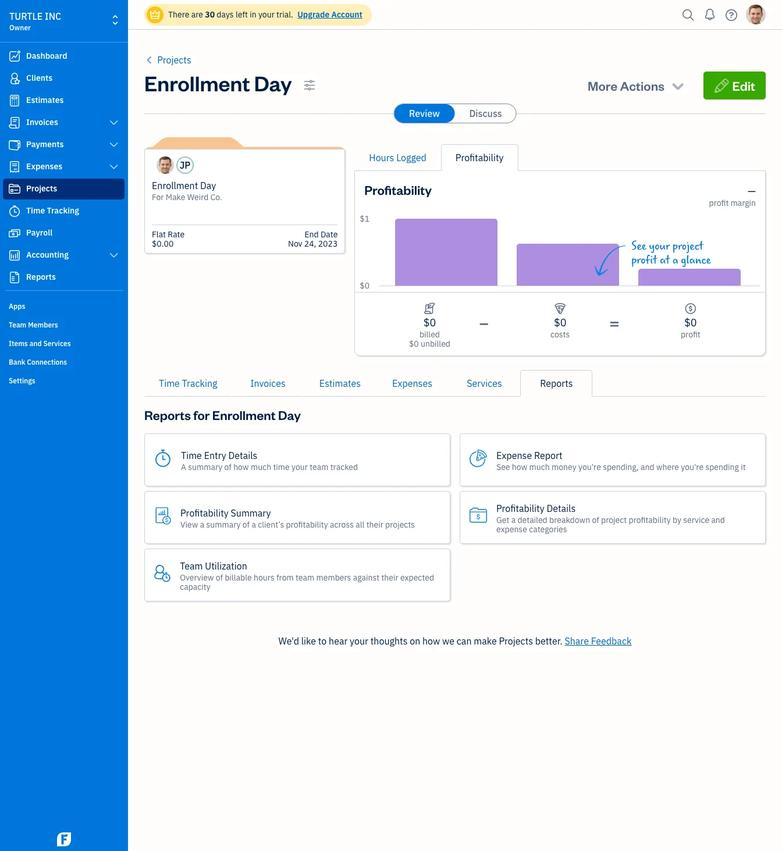 Task type: vqa. For each thing, say whether or not it's contained in the screenshot.
THERE
yes



Task type: describe. For each thing, give the bounding box(es) containing it.
against
[[353, 572, 379, 583]]

1 vertical spatial estimates
[[319, 378, 361, 389]]

reports link inside main element
[[3, 267, 125, 288]]

all
[[356, 519, 364, 530]]

owner
[[9, 23, 31, 32]]

payment image
[[8, 139, 22, 151]]

2 vertical spatial enrollment
[[212, 407, 276, 423]]

more
[[588, 77, 617, 94]]

are
[[191, 9, 203, 20]]

1 horizontal spatial tracking
[[182, 378, 217, 389]]

invoices image
[[424, 302, 436, 316]]

24,
[[304, 239, 316, 249]]

time inside main element
[[26, 205, 45, 216]]

summary for profitability
[[206, 519, 241, 530]]

bank
[[9, 358, 25, 367]]

turtle inc owner
[[9, 10, 61, 32]]

projects button
[[144, 53, 191, 67]]

more actions
[[588, 77, 664, 94]]

hours
[[369, 152, 394, 164]]

money image
[[8, 228, 22, 239]]

expenses image
[[554, 302, 566, 316]]

expense image
[[8, 161, 22, 173]]

estimates link for services link
[[304, 370, 376, 397]]

and inside main element
[[29, 339, 42, 348]]

1 horizontal spatial invoices
[[250, 378, 286, 389]]

upgrade
[[297, 9, 330, 20]]

hours
[[254, 572, 274, 583]]

hear
[[329, 635, 348, 647]]

by
[[673, 515, 681, 525]]

profitability inside profitability summary view a summary of a client's profitability across all their projects
[[180, 507, 229, 519]]

inc
[[45, 10, 61, 22]]

at
[[660, 254, 670, 267]]

in
[[250, 9, 256, 20]]

time tracking inside main element
[[26, 205, 79, 216]]

team members
[[9, 321, 58, 329]]

service
[[683, 515, 709, 525]]

end date nov 24, 2023
[[288, 229, 338, 249]]

edit
[[732, 77, 755, 94]]

profitability button
[[456, 151, 504, 165]]

team for members
[[9, 321, 26, 329]]

details inside profitability details get a detailed breakdown of project profitability by service and expense categories
[[547, 502, 576, 514]]

of inside time entry details a summary of how much time your team tracked
[[224, 462, 231, 472]]

0 horizontal spatial time tracking link
[[3, 201, 125, 222]]

costs
[[550, 329, 570, 340]]

from
[[276, 572, 294, 583]]

your inside time entry details a summary of how much time your team tracked
[[292, 462, 308, 472]]

projects
[[385, 519, 415, 530]]

accounting link
[[3, 245, 125, 266]]

better.
[[535, 635, 562, 647]]

team inside time entry details a summary of how much time your team tracked
[[310, 462, 328, 472]]

team utilization overview of billable hours from team members against their expected capacity
[[180, 560, 434, 592]]

detailed
[[518, 515, 547, 525]]

profitability for profitability summary
[[286, 519, 328, 530]]

team members link
[[3, 316, 125, 333]]

notifications image
[[701, 3, 719, 26]]

a inside profitability details get a detailed breakdown of project profitability by service and expense categories
[[511, 515, 516, 525]]

view
[[180, 519, 198, 530]]

tracking inside main element
[[47, 205, 79, 216]]

their inside profitability summary view a summary of a client's profitability across all their projects
[[366, 519, 383, 530]]

day for enrollment day for make weird co.
[[200, 180, 216, 191]]

a down summary
[[252, 519, 256, 530]]

— profit margin
[[709, 184, 756, 208]]

jp
[[180, 159, 190, 171]]

services link
[[448, 370, 520, 397]]

actions
[[620, 77, 664, 94]]

2 vertical spatial projects
[[499, 635, 533, 647]]

team for utilization
[[180, 560, 203, 572]]

overview
[[180, 572, 214, 583]]

apps link
[[3, 297, 125, 315]]

enrollment for enrollment day for make weird co.
[[152, 180, 198, 191]]

details inside time entry details a summary of how much time your team tracked
[[228, 450, 257, 461]]

a inside see your project profit at a glance
[[672, 254, 678, 267]]

nov
[[288, 239, 302, 249]]

expected
[[400, 572, 434, 583]]

flat
[[152, 229, 166, 240]]

more actions button
[[577, 72, 696, 100]]

1 vertical spatial time tracking link
[[144, 370, 232, 397]]

their inside team utilization overview of billable hours from team members against their expected capacity
[[381, 572, 398, 583]]

profitability down discuss
[[456, 152, 504, 164]]

we'd
[[278, 635, 299, 647]]

make
[[166, 192, 185, 202]]

services inside main element
[[43, 339, 71, 348]]

1 horizontal spatial time
[[159, 378, 180, 389]]

2 you're from the left
[[681, 462, 704, 472]]

chevronleft image
[[144, 53, 155, 67]]

30
[[205, 9, 215, 20]]

like
[[301, 635, 316, 647]]

invoice image
[[8, 117, 22, 129]]

project inside see your project profit at a glance
[[673, 240, 703, 253]]

reports for enrollment day
[[144, 407, 301, 423]]

dashboard
[[26, 51, 67, 61]]

2 vertical spatial day
[[278, 407, 301, 423]]

1 horizontal spatial invoices link
[[232, 370, 304, 397]]

chevron large down image for accounting
[[109, 251, 119, 260]]

billed
[[420, 329, 440, 340]]

timer image
[[8, 205, 22, 217]]

time entry details a summary of how much time your team tracked
[[181, 450, 358, 472]]

bank connections
[[9, 358, 67, 367]]

trial.
[[276, 9, 293, 20]]

payroll
[[26, 228, 53, 238]]

payroll link
[[3, 223, 125, 244]]

profitability summary view a summary of a client's profitability across all their projects
[[180, 507, 415, 530]]

tracked
[[330, 462, 358, 472]]

go to help image
[[722, 6, 741, 24]]

to
[[318, 635, 327, 647]]

share feedback button
[[565, 634, 632, 648]]

upgrade account link
[[295, 9, 362, 20]]

can
[[457, 635, 472, 647]]

bank connections link
[[3, 353, 125, 371]]

a right the view
[[200, 519, 204, 530]]

and inside profitability details get a detailed breakdown of project profitability by service and expense categories
[[711, 515, 725, 525]]

1 vertical spatial expenses
[[392, 378, 432, 389]]

members
[[28, 321, 58, 329]]

connections
[[27, 358, 67, 367]]

report image
[[8, 272, 22, 283]]

discuss
[[469, 108, 502, 119]]

thoughts
[[370, 635, 408, 647]]

$0 costs
[[550, 316, 570, 340]]

payments
[[26, 139, 64, 150]]

report
[[534, 450, 562, 461]]

we'd like to hear your thoughts on how we can make projects better. share feedback
[[278, 635, 632, 647]]

glance
[[681, 254, 711, 267]]

capacity
[[180, 582, 210, 592]]

chart image
[[8, 250, 22, 261]]

team inside team utilization overview of billable hours from team members against their expected capacity
[[296, 572, 314, 583]]

it
[[741, 462, 746, 472]]

see inside expense report see how much money you're spending, and where you're spending it
[[496, 462, 510, 472]]

projects inside main element
[[26, 183, 57, 194]]



Task type: locate. For each thing, give the bounding box(es) containing it.
invoices up reports for enrollment day on the top of the page
[[250, 378, 286, 389]]

team inside main element
[[9, 321, 26, 329]]

enrollment right for
[[212, 407, 276, 423]]

1 horizontal spatial profitability
[[629, 515, 671, 525]]

1 horizontal spatial see
[[632, 240, 646, 253]]

your right the time on the bottom left of the page
[[292, 462, 308, 472]]

main element
[[0, 0, 157, 851]]

0 vertical spatial and
[[29, 339, 42, 348]]

profit for —
[[709, 198, 729, 208]]

1 vertical spatial project
[[601, 515, 627, 525]]

reports link down accounting link
[[3, 267, 125, 288]]

0 vertical spatial projects
[[157, 54, 191, 66]]

0 vertical spatial team
[[9, 321, 26, 329]]

invoices up the payments
[[26, 117, 58, 127]]

1 horizontal spatial how
[[422, 635, 440, 647]]

left
[[236, 9, 248, 20]]

much inside time entry details a summary of how much time your team tracked
[[251, 462, 271, 472]]

0 vertical spatial time tracking link
[[3, 201, 125, 222]]

projects right make
[[499, 635, 533, 647]]

0 vertical spatial reports link
[[3, 267, 125, 288]]

profit left at
[[632, 254, 657, 267]]

$0
[[360, 280, 370, 291], [423, 316, 436, 329], [554, 316, 566, 329], [684, 316, 697, 329], [409, 339, 419, 349]]

1 vertical spatial summary
[[206, 519, 241, 530]]

for
[[193, 407, 210, 423]]

we
[[442, 635, 454, 647]]

of inside team utilization overview of billable hours from team members against their expected capacity
[[216, 572, 223, 583]]

spending
[[705, 462, 739, 472]]

tracking up for
[[182, 378, 217, 389]]

profit for $0
[[681, 329, 700, 340]]

project
[[673, 240, 703, 253], [601, 515, 627, 525]]

1 much from the left
[[251, 462, 271, 472]]

much inside expense report see how much money you're spending, and where you're spending it
[[529, 462, 550, 472]]

expense
[[496, 524, 527, 534]]

your right in
[[258, 9, 275, 20]]

profitability details get a detailed breakdown of project profitability by service and expense categories
[[496, 502, 725, 534]]

0 vertical spatial invoices
[[26, 117, 58, 127]]

0 vertical spatial invoices link
[[3, 112, 125, 133]]

items and services link
[[3, 335, 125, 352]]

enrollment up make
[[152, 180, 198, 191]]

1 vertical spatial their
[[381, 572, 398, 583]]

accounting
[[26, 250, 69, 260]]

reports for the bottom reports "link"
[[540, 378, 573, 389]]

1 vertical spatial enrollment
[[152, 180, 198, 191]]

projects right project icon in the left of the page
[[26, 183, 57, 194]]

0 vertical spatial time tracking
[[26, 205, 79, 216]]

2 horizontal spatial profit
[[709, 198, 729, 208]]

dollarsigncircle image
[[685, 302, 697, 316]]

much down report
[[529, 462, 550, 472]]

expenses down unbilled
[[392, 378, 432, 389]]

invoices inside main element
[[26, 117, 58, 127]]

2 horizontal spatial and
[[711, 515, 725, 525]]

3 chevron large down image from the top
[[109, 162, 119, 172]]

$0 profit
[[681, 316, 700, 340]]

expense report see how much money you're spending, and where you're spending it
[[496, 450, 746, 472]]

you're right where
[[681, 462, 704, 472]]

profitability inside profitability details get a detailed breakdown of project profitability by service and expense categories
[[629, 515, 671, 525]]

1 you're from the left
[[578, 462, 601, 472]]

team down apps
[[9, 321, 26, 329]]

0 horizontal spatial you're
[[578, 462, 601, 472]]

1 vertical spatial time
[[159, 378, 180, 389]]

utilization
[[205, 560, 247, 572]]

your up at
[[649, 240, 670, 253]]

1 vertical spatial invoices link
[[232, 370, 304, 397]]

a right get
[[511, 515, 516, 525]]

1 horizontal spatial profit
[[681, 329, 700, 340]]

0 horizontal spatial project
[[601, 515, 627, 525]]

1 vertical spatial day
[[200, 180, 216, 191]]

estimates
[[26, 95, 64, 105], [319, 378, 361, 389]]

2 vertical spatial time
[[181, 450, 202, 461]]

reports left for
[[144, 407, 191, 423]]

date
[[321, 229, 338, 240]]

$1
[[360, 214, 370, 224]]

chevron large down image for invoices
[[109, 118, 119, 127]]

time tracking down the projects link
[[26, 205, 79, 216]]

hours logged button
[[369, 151, 426, 165]]

of down utilization
[[216, 572, 223, 583]]

apps
[[9, 302, 25, 311]]

1 vertical spatial details
[[547, 502, 576, 514]]

time tracking
[[26, 205, 79, 216], [159, 378, 217, 389]]

summary
[[231, 507, 271, 519]]

chevron large down image
[[109, 118, 119, 127], [109, 140, 119, 150], [109, 162, 119, 172], [109, 251, 119, 260]]

crown image
[[149, 8, 161, 21]]

enrollment day for make weird co.
[[152, 180, 222, 202]]

1 vertical spatial and
[[641, 462, 654, 472]]

1 vertical spatial invoices
[[250, 378, 286, 389]]

—
[[748, 184, 756, 198]]

project inside profitability details get a detailed breakdown of project profitability by service and expense categories
[[601, 515, 627, 525]]

1 vertical spatial projects
[[26, 183, 57, 194]]

hours logged
[[369, 152, 426, 164]]

team left tracked
[[310, 462, 328, 472]]

1 horizontal spatial estimates link
[[304, 370, 376, 397]]

tracking
[[47, 205, 79, 216], [182, 378, 217, 389]]

and left where
[[641, 462, 654, 472]]

pencil image
[[714, 77, 730, 94]]

$0 for $0
[[360, 280, 370, 291]]

services
[[43, 339, 71, 348], [467, 378, 502, 389]]

summary inside profitability summary view a summary of a client's profitability across all their projects
[[206, 519, 241, 530]]

0 vertical spatial day
[[254, 69, 292, 97]]

0 vertical spatial time
[[26, 205, 45, 216]]

settings for this project image
[[303, 79, 316, 93]]

1 horizontal spatial expenses link
[[376, 370, 448, 397]]

0 horizontal spatial and
[[29, 339, 42, 348]]

0 vertical spatial tracking
[[47, 205, 79, 216]]

reports link down 'costs'
[[520, 370, 593, 397]]

projects
[[157, 54, 191, 66], [26, 183, 57, 194], [499, 635, 533, 647]]

reports down accounting at top
[[26, 272, 56, 282]]

0 horizontal spatial estimates link
[[3, 90, 125, 111]]

freshbooks image
[[55, 833, 73, 847]]

across
[[330, 519, 354, 530]]

profit inside see your project profit at a glance
[[632, 254, 657, 267]]

$0 for $0 profit
[[684, 316, 697, 329]]

$0 inside $0 costs
[[554, 316, 566, 329]]

team right from
[[296, 572, 314, 583]]

1 chevron large down image from the top
[[109, 118, 119, 127]]

dashboard image
[[8, 51, 22, 62]]

0 vertical spatial expenses
[[26, 161, 62, 172]]

much left the time on the bottom left of the page
[[251, 462, 271, 472]]

0 vertical spatial see
[[632, 240, 646, 253]]

expenses down the payments
[[26, 161, 62, 172]]

1 horizontal spatial time tracking link
[[144, 370, 232, 397]]

0 horizontal spatial invoices
[[26, 117, 58, 127]]

details right entry
[[228, 450, 257, 461]]

search image
[[679, 6, 698, 24]]

profitability left across at the left of page
[[286, 519, 328, 530]]

you're right the money
[[578, 462, 601, 472]]

team
[[9, 321, 26, 329], [180, 560, 203, 572]]

expenses link down unbilled
[[376, 370, 448, 397]]

$0 billed $0 unbilled
[[409, 316, 450, 349]]

settings
[[9, 376, 35, 385]]

0 vertical spatial enrollment
[[144, 69, 250, 97]]

of right breakdown at right bottom
[[592, 515, 599, 525]]

time inside time entry details a summary of how much time your team tracked
[[181, 450, 202, 461]]

1 vertical spatial tracking
[[182, 378, 217, 389]]

get
[[496, 515, 509, 525]]

profitability down "hours logged" button
[[364, 182, 432, 198]]

0 horizontal spatial time tracking
[[26, 205, 79, 216]]

reports
[[26, 272, 56, 282], [540, 378, 573, 389], [144, 407, 191, 423]]

1 horizontal spatial reports link
[[520, 370, 593, 397]]

0 vertical spatial their
[[366, 519, 383, 530]]

account
[[331, 9, 362, 20]]

for
[[152, 192, 164, 202]]

0 vertical spatial summary
[[188, 462, 222, 472]]

reports inside main element
[[26, 272, 56, 282]]

profit down dollarsigncircle image
[[681, 329, 700, 340]]

team
[[310, 462, 328, 472], [296, 572, 314, 583]]

and inside expense report see how much money you're spending, and where you're spending it
[[641, 462, 654, 472]]

margin
[[731, 198, 756, 208]]

invoices link
[[3, 112, 125, 133], [232, 370, 304, 397]]

how inside time entry details a summary of how much time your team tracked
[[233, 462, 249, 472]]

profitability inside profitability summary view a summary of a client's profitability across all their projects
[[286, 519, 328, 530]]

estimates inside main element
[[26, 95, 64, 105]]

and right service
[[711, 515, 725, 525]]

2023
[[318, 239, 338, 249]]

1 horizontal spatial expenses
[[392, 378, 432, 389]]

their right all
[[366, 519, 383, 530]]

2 horizontal spatial how
[[512, 462, 527, 472]]

day up co.
[[200, 180, 216, 191]]

1 horizontal spatial projects
[[157, 54, 191, 66]]

time tracking link up for
[[144, 370, 232, 397]]

of inside profitability summary view a summary of a client's profitability across all their projects
[[243, 519, 250, 530]]

enrollment for enrollment day
[[144, 69, 250, 97]]

client's
[[258, 519, 284, 530]]

day left settings for this project icon
[[254, 69, 292, 97]]

unbilled
[[421, 339, 450, 349]]

team inside team utilization overview of billable hours from team members against their expected capacity
[[180, 560, 203, 572]]

0 horizontal spatial tracking
[[47, 205, 79, 216]]

how down expense
[[512, 462, 527, 472]]

0 horizontal spatial expenses
[[26, 161, 62, 172]]

2 much from the left
[[529, 462, 550, 472]]

1 vertical spatial services
[[467, 378, 502, 389]]

profit left "margin"
[[709, 198, 729, 208]]

2 chevron large down image from the top
[[109, 140, 119, 150]]

1 horizontal spatial reports
[[144, 407, 191, 423]]

share
[[565, 635, 589, 647]]

expense
[[496, 450, 532, 461]]

summary down entry
[[188, 462, 222, 472]]

$0 for $0 billed $0 unbilled
[[423, 316, 436, 329]]

discuss link
[[455, 104, 516, 123]]

invoices link up payments "link"
[[3, 112, 125, 133]]

edit link
[[703, 72, 766, 100]]

0 horizontal spatial expenses link
[[3, 157, 125, 177]]

1 vertical spatial reports link
[[520, 370, 593, 397]]

1 horizontal spatial services
[[467, 378, 502, 389]]

0 horizontal spatial projects
[[26, 183, 57, 194]]

enrollment
[[144, 69, 250, 97], [152, 180, 198, 191], [212, 407, 276, 423]]

0 horizontal spatial team
[[9, 321, 26, 329]]

estimates link for payments "link"
[[3, 90, 125, 111]]

profitability up detailed at the right bottom of page
[[496, 502, 544, 514]]

day inside 'enrollment day for make weird co.'
[[200, 180, 216, 191]]

expenses inside main element
[[26, 161, 62, 172]]

0 horizontal spatial profit
[[632, 254, 657, 267]]

1 vertical spatial team
[[180, 560, 203, 572]]

day up time entry details a summary of how much time your team tracked
[[278, 407, 301, 423]]

1 vertical spatial expenses link
[[376, 370, 448, 397]]

tracking down the projects link
[[47, 205, 79, 216]]

enrollment down projects button
[[144, 69, 250, 97]]

settings link
[[3, 372, 125, 389]]

of down entry
[[224, 462, 231, 472]]

0 horizontal spatial profitability
[[286, 519, 328, 530]]

summary for time
[[188, 462, 222, 472]]

and right items
[[29, 339, 42, 348]]

of inside profitability details get a detailed breakdown of project profitability by service and expense categories
[[592, 515, 599, 525]]

0 horizontal spatial estimates
[[26, 95, 64, 105]]

profit
[[709, 198, 729, 208], [632, 254, 657, 267], [681, 329, 700, 340]]

day
[[254, 69, 292, 97], [200, 180, 216, 191], [278, 407, 301, 423]]

feedback
[[591, 635, 632, 647]]

a right at
[[672, 254, 678, 267]]

items and services
[[9, 339, 71, 348]]

estimate image
[[8, 95, 22, 106]]

0 horizontal spatial reports link
[[3, 267, 125, 288]]

summary down summary
[[206, 519, 241, 530]]

on
[[410, 635, 420, 647]]

your inside see your project profit at a glance
[[649, 240, 670, 253]]

2 horizontal spatial reports
[[540, 378, 573, 389]]

there
[[168, 9, 189, 20]]

details up breakdown at right bottom
[[547, 502, 576, 514]]

0 horizontal spatial see
[[496, 462, 510, 472]]

expenses
[[26, 161, 62, 172], [392, 378, 432, 389]]

$0 inside $0 profit
[[684, 316, 697, 329]]

0 horizontal spatial invoices link
[[3, 112, 125, 133]]

items
[[9, 339, 28, 348]]

1 vertical spatial profit
[[632, 254, 657, 267]]

of down summary
[[243, 519, 250, 530]]

1 vertical spatial see
[[496, 462, 510, 472]]

project right breakdown at right bottom
[[601, 515, 627, 525]]

chevron large down image inside accounting link
[[109, 251, 119, 260]]

4 chevron large down image from the top
[[109, 251, 119, 260]]

enrollment day
[[144, 69, 292, 97]]

review link
[[394, 104, 455, 123]]

time tracking up for
[[159, 378, 217, 389]]

spending,
[[603, 462, 639, 472]]

$0 for $0 costs
[[554, 316, 566, 329]]

reports link
[[3, 267, 125, 288], [520, 370, 593, 397]]

0 vertical spatial expenses link
[[3, 157, 125, 177]]

how inside expense report see how much money you're spending, and where you're spending it
[[512, 462, 527, 472]]

2 vertical spatial and
[[711, 515, 725, 525]]

2 horizontal spatial projects
[[499, 635, 533, 647]]

project image
[[8, 183, 22, 195]]

1 horizontal spatial much
[[529, 462, 550, 472]]

projects inside button
[[157, 54, 191, 66]]

1 horizontal spatial estimates
[[319, 378, 361, 389]]

your right the hear
[[350, 635, 368, 647]]

chevrondown image
[[670, 77, 686, 94]]

their
[[366, 519, 383, 530], [381, 572, 398, 583]]

days
[[217, 9, 234, 20]]

clients link
[[3, 68, 125, 89]]

0 vertical spatial profit
[[709, 198, 729, 208]]

1 vertical spatial estimates link
[[304, 370, 376, 397]]

time tracking link
[[3, 201, 125, 222], [144, 370, 232, 397]]

invoices link up reports for enrollment day on the top of the page
[[232, 370, 304, 397]]

client image
[[8, 73, 22, 84]]

team up "overview"
[[180, 560, 203, 572]]

profitability for profitability details
[[629, 515, 671, 525]]

clients
[[26, 73, 53, 83]]

breakdown
[[549, 515, 590, 525]]

their right against
[[381, 572, 398, 583]]

0 horizontal spatial services
[[43, 339, 71, 348]]

time tracking link up the payroll link
[[3, 201, 125, 222]]

profitability up the view
[[180, 507, 229, 519]]

0 vertical spatial estimates link
[[3, 90, 125, 111]]

0 horizontal spatial reports
[[26, 272, 56, 282]]

rate
[[168, 229, 185, 240]]

1 horizontal spatial and
[[641, 462, 654, 472]]

summary inside time entry details a summary of how much time your team tracked
[[188, 462, 222, 472]]

0 horizontal spatial much
[[251, 462, 271, 472]]

0 vertical spatial estimates
[[26, 95, 64, 105]]

how left the time on the bottom left of the page
[[233, 462, 249, 472]]

2 vertical spatial reports
[[144, 407, 191, 423]]

dashboard link
[[3, 46, 125, 67]]

payments link
[[3, 134, 125, 155]]

0 vertical spatial team
[[310, 462, 328, 472]]

project up glance on the top of page
[[673, 240, 703, 253]]

see
[[632, 240, 646, 253], [496, 462, 510, 472]]

1 horizontal spatial project
[[673, 240, 703, 253]]

chevron large down image for expenses
[[109, 162, 119, 172]]

projects right chevronleft image
[[157, 54, 191, 66]]

0 vertical spatial project
[[673, 240, 703, 253]]

chevron large down image for payments
[[109, 140, 119, 150]]

1 horizontal spatial you're
[[681, 462, 704, 472]]

reports for reports for enrollment day
[[144, 407, 191, 423]]

how
[[233, 462, 249, 472], [512, 462, 527, 472], [422, 635, 440, 647]]

profit inside — profit margin
[[709, 198, 729, 208]]

1 vertical spatial time tracking
[[159, 378, 217, 389]]

profitability inside profitability details get a detailed breakdown of project profitability by service and expense categories
[[496, 502, 544, 514]]

how right on
[[422, 635, 440, 647]]

1 horizontal spatial time tracking
[[159, 378, 217, 389]]

make
[[474, 635, 497, 647]]

1 vertical spatial team
[[296, 572, 314, 583]]

turtle
[[9, 10, 43, 22]]

profitability left by
[[629, 515, 671, 525]]

2 vertical spatial profit
[[681, 329, 700, 340]]

expenses link down payments "link"
[[3, 157, 125, 177]]

reports down 'costs'
[[540, 378, 573, 389]]

1 vertical spatial reports
[[540, 378, 573, 389]]

invoices
[[26, 117, 58, 127], [250, 378, 286, 389]]

day for enrollment day
[[254, 69, 292, 97]]

enrollment inside 'enrollment day for make weird co.'
[[152, 180, 198, 191]]

see inside see your project profit at a glance
[[632, 240, 646, 253]]

1 horizontal spatial details
[[547, 502, 576, 514]]



